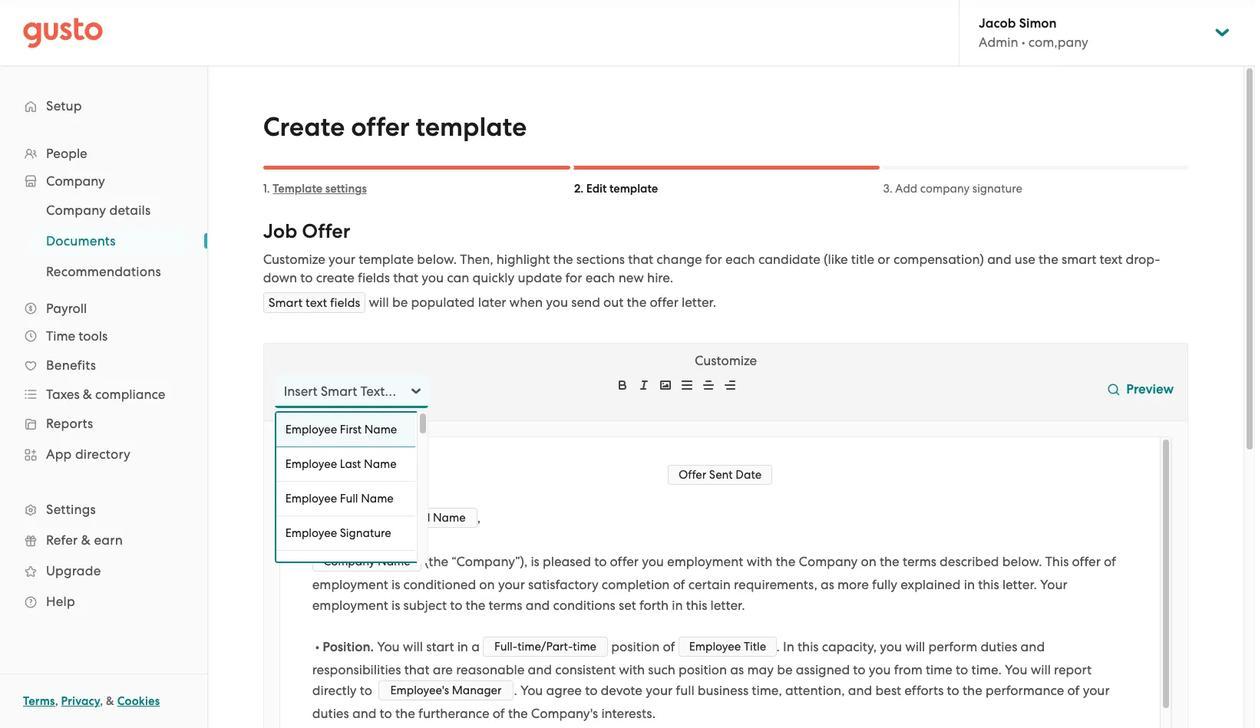 Task type: locate. For each thing, give the bounding box(es) containing it.
position up such
[[611, 640, 660, 655]]

0 horizontal spatial you
[[377, 640, 400, 655]]

setup
[[46, 98, 82, 114]]

on down "company"),
[[479, 578, 495, 593]]

time tools button
[[15, 322, 192, 350]]

text down create
[[306, 296, 327, 310]]

you left send
[[546, 295, 568, 310]]

1 vertical spatial letter.
[[1003, 578, 1037, 593]]

fields down create
[[330, 296, 360, 310]]

2 vertical spatial in
[[457, 640, 468, 655]]

each
[[726, 252, 755, 267], [586, 270, 615, 286]]

interests.
[[602, 706, 656, 722]]

1 vertical spatial you
[[1005, 663, 1028, 678]]

list box containing employee first name
[[275, 411, 428, 585]]

1 horizontal spatial terms
[[903, 555, 937, 570]]

settings
[[46, 502, 96, 518]]

down
[[263, 270, 297, 286]]

and left use
[[988, 252, 1012, 267]]

simon
[[1019, 15, 1057, 31]]

directly
[[312, 683, 357, 699]]

1 vertical spatial as
[[730, 663, 744, 678]]

, up "company"),
[[477, 511, 481, 526]]

2 employee from the top
[[285, 457, 337, 471]]

in right the "forth" at the right of page
[[672, 598, 683, 614]]

. inside . you agree to devote your full business time, attention, and best efforts to the performance of your duties and to the furtherance of the company's interests.
[[514, 683, 517, 699]]

& right taxes
[[83, 387, 92, 402]]

2 vertical spatial name
[[361, 492, 394, 506]]

5 employee from the top
[[285, 561, 337, 575]]

0 horizontal spatial each
[[586, 270, 615, 286]]

& inside "dropdown button"
[[83, 387, 92, 402]]

be down in
[[777, 663, 793, 678]]

agree
[[546, 683, 582, 699]]

is left subject
[[392, 598, 400, 614]]

letter. down the customize your template below. then, highlight the sections that change for each candidate (like title or compensation) and use the smart text drop- down to create fields that you can quickly update for each new hire.
[[682, 295, 716, 310]]

you inside the customize your template below. then, highlight the sections that change for each candidate (like title or compensation) and use the smart text drop- down to create fields that you can quickly update for each new hire.
[[422, 270, 444, 286]]

each left candidate on the right
[[726, 252, 755, 267]]

0 horizontal spatial template
[[359, 252, 414, 267]]

employee full name option
[[276, 481, 415, 516]]

on up more
[[861, 555, 877, 570]]

1 horizontal spatial •
[[1022, 35, 1026, 50]]

1 horizontal spatial you
[[521, 683, 543, 699]]

name right full
[[361, 492, 394, 506]]

smart text fields will be populated later when you send out the offer letter.
[[269, 295, 716, 310]]

your down "company"),
[[498, 578, 525, 593]]

duties down directly
[[312, 706, 349, 722]]

from
[[894, 663, 923, 678]]

reasonable
[[456, 663, 525, 678]]

is left the conditioned
[[392, 578, 400, 593]]

forth
[[640, 598, 669, 614]]

you up completion on the bottom
[[642, 555, 664, 570]]

to inside the customize your template below. then, highlight the sections that change for each candidate (like title or compensation) and use the smart text drop- down to create fields that you can quickly update for each new hire.
[[300, 270, 313, 286]]

template settings link
[[273, 182, 367, 196]]

duties up time.
[[981, 640, 1018, 655]]

this
[[978, 578, 999, 593], [686, 598, 707, 614], [798, 640, 819, 655]]

position
[[611, 640, 660, 655], [679, 663, 727, 678]]

employee
[[285, 423, 337, 437], [285, 457, 337, 471], [285, 492, 337, 506], [285, 526, 337, 540], [285, 561, 337, 575]]

employee up employee email
[[285, 526, 337, 540]]

is
[[531, 555, 540, 570], [392, 578, 400, 593], [392, 598, 400, 614]]

0 vertical spatial position
[[611, 640, 660, 655]]

1 vertical spatial below.
[[1003, 555, 1042, 570]]

name right last
[[364, 457, 397, 471]]

1 vertical spatial for
[[566, 270, 582, 286]]

position up full
[[679, 663, 727, 678]]

list box
[[275, 411, 428, 585]]

in down described
[[964, 578, 975, 593]]

and down satisfactory
[[526, 598, 550, 614]]

2 list from the top
[[0, 195, 207, 287]]

•
[[1022, 35, 1026, 50], [315, 640, 320, 656]]

terms down "company"),
[[489, 598, 523, 614]]

you inside . in this capacity, you will perform duties and responsibilities that are reasonable and consistent with such position as may be assigned to you from time to time. you will report directly to
[[1005, 663, 1028, 678]]

in left "a"
[[457, 640, 468, 655]]

you inside . you agree to devote your full business time, attention, and best efforts to the performance of your duties and to the furtherance of the company's interests.
[[521, 683, 543, 699]]

0 vertical spatial .
[[777, 640, 780, 655]]

insert
[[284, 384, 318, 399]]

employee inside option
[[285, 423, 337, 437]]

earn
[[94, 533, 123, 548]]

gusto navigation element
[[0, 66, 207, 642]]

1 vertical spatial smart
[[321, 384, 357, 399]]

position inside . in this capacity, you will perform duties and responsibilities that are reasonable and consistent with such position as may be assigned to you from time to time. you will report directly to
[[679, 663, 727, 678]]

subject
[[404, 598, 447, 614]]

• position. you will start in a
[[312, 640, 483, 656]]

and left best
[[848, 683, 872, 699]]

0 vertical spatial customize
[[263, 252, 325, 267]]

2 vertical spatial &
[[106, 695, 114, 709]]

. inside . in this capacity, you will perform duties and responsibilities that are reasonable and consistent with such position as may be assigned to you from time to time. you will report directly to
[[777, 640, 780, 655]]

3 employee from the top
[[285, 492, 337, 506]]

job
[[263, 220, 297, 243]]

1 horizontal spatial text
[[1100, 252, 1123, 267]]

you up responsibilities
[[377, 640, 400, 655]]

name for employee last name
[[364, 457, 397, 471]]

0 vertical spatial &
[[83, 387, 92, 402]]

of down reasonable
[[493, 706, 505, 722]]

2 horizontal spatial you
[[1005, 663, 1028, 678]]

documents link
[[28, 227, 192, 255]]

reports
[[46, 416, 93, 432]]

2 vertical spatial company
[[799, 555, 858, 570]]

that up new
[[628, 252, 654, 267]]

template inside the customize your template below. then, highlight the sections that change for each candidate (like title or compensation) and use the smart text drop- down to create fields that you can quickly update for each new hire.
[[359, 252, 414, 267]]

0 horizontal spatial duties
[[312, 706, 349, 722]]

company inside company dropdown button
[[46, 174, 105, 189]]

smart
[[1062, 252, 1097, 267]]

with up devote
[[619, 663, 645, 678]]

each down sections
[[586, 270, 615, 286]]

customize
[[263, 252, 325, 267], [695, 353, 757, 368]]

this down described
[[978, 578, 999, 593]]

name for employee first name
[[365, 423, 397, 437]]

this right in
[[798, 640, 819, 655]]

1 vertical spatial text
[[306, 296, 327, 310]]

0 vertical spatial company
[[46, 174, 105, 189]]

&
[[83, 387, 92, 402], [81, 533, 91, 548], [106, 695, 114, 709]]

your down such
[[646, 683, 673, 699]]

2 vertical spatial template
[[359, 252, 414, 267]]

employee for employee email
[[285, 561, 337, 575]]

dear
[[312, 511, 345, 526]]

send
[[571, 295, 600, 310]]

the left company's
[[508, 706, 528, 722]]

and down directly
[[352, 706, 377, 722]]

and inside the customize your template below. then, highlight the sections that change for each candidate (like title or compensation) and use the smart text drop- down to create fields that you can quickly update for each new hire.
[[988, 252, 1012, 267]]

0 vertical spatial smart
[[269, 296, 303, 310]]

letter.
[[682, 295, 716, 310], [1003, 578, 1037, 593], [711, 598, 745, 614]]

described
[[940, 555, 999, 570]]

1 vertical spatial in
[[672, 598, 683, 614]]

as inside (the "company"), is pleased to offer you employment with the company on the terms described below. this offer of employment is conditioned on your satisfactory completion of certain requirements, as more fully explained in this letter. your employment is subject to the terms and conditions set forth in this letter.
[[821, 578, 835, 593]]

duties inside . you agree to devote your full business time, attention, and best efforts to the performance of your duties and to the furtherance of the company's interests.
[[312, 706, 349, 722]]

with
[[747, 555, 773, 570], [619, 663, 645, 678]]

. left in
[[777, 640, 780, 655]]

more
[[838, 578, 869, 593]]

benefits link
[[15, 352, 192, 379]]

for right change at the right top
[[706, 252, 722, 267]]

people
[[46, 146, 87, 161]]

name
[[365, 423, 397, 437], [364, 457, 397, 471], [361, 492, 394, 506]]

customize inside the customize your template below. then, highlight the sections that change for each candidate (like title or compensation) and use the smart text drop- down to create fields that you can quickly update for each new hire.
[[263, 252, 325, 267]]

company up more
[[799, 555, 858, 570]]

1 horizontal spatial duties
[[981, 640, 1018, 655]]

1 horizontal spatial each
[[726, 252, 755, 267]]

with up requirements,
[[747, 555, 773, 570]]

,
[[477, 511, 481, 526], [55, 695, 58, 709], [100, 695, 103, 709]]

in inside • position. you will start in a
[[457, 640, 468, 655]]

your up create
[[329, 252, 356, 267]]

1 horizontal spatial position
[[679, 663, 727, 678]]

be
[[392, 295, 408, 310], [777, 663, 793, 678]]

1 horizontal spatial on
[[861, 555, 877, 570]]

company
[[46, 174, 105, 189], [46, 203, 106, 218], [799, 555, 858, 570]]

conditioned
[[404, 578, 476, 593]]

text left drop-
[[1100, 252, 1123, 267]]

0 vertical spatial each
[[726, 252, 755, 267]]

below. inside (the "company"), is pleased to offer you employment with the company on the terms described below. this offer of employment is conditioned on your satisfactory completion of certain requirements, as more fully explained in this letter. your employment is subject to the terms and conditions set forth in this letter.
[[1003, 555, 1042, 570]]

customize for customize
[[695, 353, 757, 368]]

set
[[619, 598, 636, 614]]

as left more
[[821, 578, 835, 593]]

• left position.
[[315, 640, 320, 656]]

smart down "down"
[[269, 296, 303, 310]]

0 horizontal spatial as
[[730, 663, 744, 678]]

1 horizontal spatial with
[[747, 555, 773, 570]]

1 horizontal spatial be
[[777, 663, 793, 678]]

• inside jacob simon admin • com,pany
[[1022, 35, 1026, 50]]

• down simon
[[1022, 35, 1026, 50]]

. in this capacity, you will perform duties and responsibilities that are reasonable and consistent with such position as may be assigned to you from time to time. you will report directly to
[[312, 640, 1095, 699]]

below. inside the customize your template below. then, highlight the sections that change for each candidate (like title or compensation) and use the smart text drop- down to create fields that you can quickly update for each new hire.
[[417, 252, 457, 267]]

1 employee from the top
[[285, 423, 337, 437]]

terms
[[23, 695, 55, 709]]

name inside option
[[361, 492, 394, 506]]

terms , privacy , & cookies
[[23, 695, 160, 709]]

0 vertical spatial you
[[377, 640, 400, 655]]

1 list from the top
[[0, 140, 207, 617]]

of down report
[[1068, 683, 1080, 699]]

smart right 'insert'
[[321, 384, 357, 399]]

of up such
[[663, 640, 675, 655]]

employee left last
[[285, 457, 337, 471]]

last
[[340, 457, 361, 471]]

.
[[777, 640, 780, 655], [514, 683, 517, 699]]

devote
[[601, 683, 643, 699]]

1 vertical spatial is
[[392, 578, 400, 593]]

company details link
[[28, 197, 192, 224]]

company inside company details link
[[46, 203, 106, 218]]

1 vertical spatial position
[[679, 663, 727, 678]]

0 vertical spatial template
[[416, 111, 527, 143]]

0 vertical spatial duties
[[981, 640, 1018, 655]]

as left may
[[730, 663, 744, 678]]

0 vertical spatial fields
[[358, 270, 390, 286]]

you
[[422, 270, 444, 286], [546, 295, 568, 310], [642, 555, 664, 570], [880, 640, 902, 655], [869, 663, 891, 678]]

0 vertical spatial with
[[747, 555, 773, 570]]

0 vertical spatial as
[[821, 578, 835, 593]]

below. left this
[[1003, 555, 1042, 570]]

0 vertical spatial employment
[[667, 555, 743, 570]]

0 horizontal spatial .
[[514, 683, 517, 699]]

employee left first
[[285, 423, 337, 437]]

offer
[[302, 220, 350, 243]]

name inside option
[[365, 423, 397, 437]]

you left agree
[[521, 683, 543, 699]]

, left 'cookies'
[[100, 695, 103, 709]]

0 vertical spatial be
[[392, 295, 408, 310]]

with inside . in this capacity, you will perform duties and responsibilities that are reasonable and consistent with such position as may be assigned to you from time to time. you will report directly to
[[619, 663, 645, 678]]

2 horizontal spatial in
[[964, 578, 975, 593]]

will left the start
[[403, 640, 423, 655]]

1 horizontal spatial this
[[798, 640, 819, 655]]

fields right create
[[358, 270, 390, 286]]

0 horizontal spatial text
[[306, 296, 327, 310]]

1 horizontal spatial below.
[[1003, 555, 1042, 570]]

and inside (the "company"), is pleased to offer you employment with the company on the terms described below. this offer of employment is conditioned on your satisfactory completion of certain requirements, as more fully explained in this letter. your employment is subject to the terms and conditions set forth in this letter.
[[526, 598, 550, 614]]

upgrade link
[[15, 557, 192, 585]]

your inside (the "company"), is pleased to offer you employment with the company on the terms described below. this offer of employment is conditioned on your satisfactory completion of certain requirements, as more fully explained in this letter. your employment is subject to the terms and conditions set forth in this letter.
[[498, 578, 525, 593]]

1 horizontal spatial template
[[416, 111, 527, 143]]

that up populated
[[393, 270, 419, 286]]

then,
[[460, 252, 493, 267]]

explained
[[901, 578, 961, 593]]

app directory link
[[15, 441, 192, 468]]

new
[[619, 270, 644, 286]]

be left populated
[[392, 295, 408, 310]]

performance
[[986, 683, 1064, 699]]

0 horizontal spatial smart
[[269, 296, 303, 310]]

terms up the explained
[[903, 555, 937, 570]]

0 vertical spatial for
[[706, 252, 722, 267]]

2 vertical spatial you
[[521, 683, 543, 699]]

is left pleased
[[531, 555, 540, 570]]

and
[[988, 252, 1012, 267], [526, 598, 550, 614], [1021, 640, 1045, 655], [528, 663, 552, 678], [848, 683, 872, 699], [352, 706, 377, 722]]

help link
[[15, 588, 192, 616]]

in
[[783, 640, 795, 655]]

employee first name option
[[276, 413, 415, 446]]

company inside (the "company"), is pleased to offer you employment with the company on the terms described below. this offer of employment is conditioned on your satisfactory completion of certain requirements, as more fully explained in this letter. your employment is subject to the terms and conditions set forth in this letter.
[[799, 555, 858, 570]]

2 vertical spatial this
[[798, 640, 819, 655]]

employment
[[667, 555, 743, 570], [312, 578, 388, 593], [312, 598, 388, 614]]

are
[[433, 663, 453, 678]]

of right this
[[1104, 555, 1116, 570]]

letter. down certain
[[711, 598, 745, 614]]

1 vertical spatial terms
[[489, 598, 523, 614]]

fields
[[358, 270, 390, 286], [330, 296, 360, 310]]

name right first
[[365, 423, 397, 437]]

company up documents
[[46, 203, 106, 218]]

populated
[[411, 295, 475, 310]]

0 horizontal spatial on
[[479, 578, 495, 593]]

1 vertical spatial customize
[[695, 353, 757, 368]]

offer
[[351, 111, 410, 143], [650, 295, 679, 310], [610, 555, 639, 570], [1072, 555, 1101, 570]]

below. up can
[[417, 252, 457, 267]]

0 horizontal spatial in
[[457, 640, 468, 655]]

you inside (the "company"), is pleased to offer you employment with the company on the terms described below. this offer of employment is conditioned on your satisfactory completion of certain requirements, as more fully explained in this letter. your employment is subject to the terms and conditions set forth in this letter.
[[642, 555, 664, 570]]

the up update
[[553, 252, 573, 267]]

4 employee from the top
[[285, 526, 337, 540]]

0 horizontal spatial with
[[619, 663, 645, 678]]

0 horizontal spatial this
[[686, 598, 707, 614]]

1 vertical spatial •
[[315, 640, 320, 656]]

0 vertical spatial below.
[[417, 252, 457, 267]]

list containing company details
[[0, 195, 207, 287]]

None field
[[284, 382, 288, 400]]

1 vertical spatial employment
[[312, 578, 388, 593]]

app directory
[[46, 447, 131, 462]]

you
[[377, 640, 400, 655], [1005, 663, 1028, 678], [521, 683, 543, 699]]

list containing people
[[0, 140, 207, 617]]

1 vertical spatial be
[[777, 663, 793, 678]]

1 horizontal spatial customize
[[695, 353, 757, 368]]

employee last name option
[[276, 446, 415, 481]]

0 horizontal spatial customize
[[263, 252, 325, 267]]

0 horizontal spatial position
[[611, 640, 660, 655]]

that left "are"
[[404, 663, 430, 678]]

0 horizontal spatial below.
[[417, 252, 457, 267]]

1 vertical spatial &
[[81, 533, 91, 548]]

2 vertical spatial is
[[392, 598, 400, 614]]

0 vertical spatial on
[[861, 555, 877, 570]]

this down certain
[[686, 598, 707, 614]]

company down people
[[46, 174, 105, 189]]

you left can
[[422, 270, 444, 286]]

employee signature option
[[276, 516, 415, 550]]

employee left the email
[[285, 561, 337, 575]]

1 horizontal spatial as
[[821, 578, 835, 593]]

, left privacy
[[55, 695, 58, 709]]

you up performance
[[1005, 663, 1028, 678]]

position.
[[323, 640, 374, 656]]

completion
[[602, 578, 670, 593]]

1 vertical spatial name
[[364, 457, 397, 471]]

2 vertical spatial that
[[404, 663, 430, 678]]

2 horizontal spatial template
[[610, 182, 658, 196]]

for up send
[[566, 270, 582, 286]]

0 vertical spatial this
[[978, 578, 999, 593]]

. down reasonable
[[514, 683, 517, 699]]

1 vertical spatial on
[[479, 578, 495, 593]]

list
[[0, 140, 207, 617], [0, 195, 207, 287]]

1 vertical spatial with
[[619, 663, 645, 678]]

1 horizontal spatial .
[[777, 640, 780, 655]]

details
[[109, 203, 151, 218]]

time tools
[[46, 329, 108, 344]]

0 vertical spatial •
[[1022, 35, 1026, 50]]

conditions
[[553, 598, 616, 614]]

email
[[340, 561, 369, 575]]

employee up the dear on the left bottom of the page
[[285, 492, 337, 506]]

& left earn
[[81, 533, 91, 548]]

0 horizontal spatial for
[[566, 270, 582, 286]]

can
[[447, 270, 469, 286]]

name inside option
[[364, 457, 397, 471]]

position of
[[608, 640, 678, 655]]

1 vertical spatial .
[[514, 683, 517, 699]]

letter. left your
[[1003, 578, 1037, 593]]

template for offer
[[416, 111, 527, 143]]

out
[[604, 295, 624, 310]]

employee last name
[[285, 457, 397, 471]]



Task type: describe. For each thing, give the bounding box(es) containing it.
upgrade
[[46, 564, 101, 579]]

assigned
[[796, 663, 850, 678]]

template
[[273, 182, 323, 196]]

smart inside the smart text fields will be populated later when you send out the offer letter.
[[269, 296, 303, 310]]

pleased
[[543, 555, 591, 570]]

taxes & compliance
[[46, 387, 165, 402]]

people button
[[15, 140, 192, 167]]

settings link
[[15, 496, 192, 524]]

edit
[[586, 182, 607, 196]]

full
[[676, 683, 695, 699]]

0 vertical spatial is
[[531, 555, 540, 570]]

0 vertical spatial terms
[[903, 555, 937, 570]]

hire.
[[647, 270, 673, 286]]

offer up settings
[[351, 111, 410, 143]]

module__icon___go7vc image
[[1108, 384, 1120, 396]]

change
[[657, 252, 702, 267]]

1 horizontal spatial ,
[[100, 695, 103, 709]]

home image
[[23, 17, 103, 48]]

certain
[[689, 578, 731, 593]]

recommendations
[[46, 264, 161, 279]]

. you agree to devote your full business time, attention, and best efforts to the performance of your duties and to the furtherance of the company's interests.
[[312, 683, 1113, 722]]

the up requirements,
[[776, 555, 796, 570]]

0 horizontal spatial be
[[392, 295, 408, 310]]

& for compliance
[[83, 387, 92, 402]]

this inside . in this capacity, you will perform duties and responsibilities that are reasonable and consistent with such position as may be assigned to you from time to time. you will report directly to
[[798, 640, 819, 655]]

the up fully at the right of the page
[[880, 555, 900, 570]]

benefits
[[46, 358, 96, 373]]

of left certain
[[673, 578, 685, 593]]

2 horizontal spatial ,
[[477, 511, 481, 526]]

0 horizontal spatial ,
[[55, 695, 58, 709]]

(the
[[425, 555, 449, 570]]

employee first name
[[285, 423, 397, 437]]

fields inside the customize your template below. then, highlight the sections that change for each candidate (like title or compensation) and use the smart text drop- down to create fields that you can quickly update for each new hire.
[[358, 270, 390, 286]]

1 horizontal spatial in
[[672, 598, 683, 614]]

capacity,
[[822, 640, 877, 655]]

later
[[478, 295, 506, 310]]

drop-
[[1126, 252, 1161, 267]]

use
[[1015, 252, 1036, 267]]

(the "company"), is pleased to offer you employment with the company on the terms described below. this offer of employment is conditioned on your satisfactory completion of certain requirements, as more fully explained in this letter. your employment is subject to the terms and conditions set forth in this letter.
[[312, 555, 1120, 614]]

company for company
[[46, 174, 105, 189]]

refer
[[46, 533, 78, 548]]

offer up completion on the bottom
[[610, 555, 639, 570]]

template settings
[[273, 182, 367, 196]]

time,
[[752, 683, 782, 699]]

name for employee full name
[[361, 492, 394, 506]]

as inside . in this capacity, you will perform duties and responsibilities that are reasonable and consistent with such position as may be assigned to you from time to time. you will report directly to
[[730, 663, 744, 678]]

preview button
[[1102, 370, 1180, 413]]

or
[[878, 252, 890, 267]]

full
[[340, 492, 358, 506]]

such
[[648, 663, 676, 678]]

with inside (the "company"), is pleased to offer you employment with the company on the terms described below. this offer of employment is conditioned on your satisfactory completion of certain requirements, as more fully explained in this letter. your employment is subject to the terms and conditions set forth in this letter.
[[747, 555, 773, 570]]

time
[[926, 663, 953, 678]]

0 vertical spatial in
[[964, 578, 975, 593]]

the down time.
[[963, 683, 983, 699]]

employee for employee full name
[[285, 492, 337, 506]]

create
[[263, 111, 345, 143]]

taxes
[[46, 387, 80, 402]]

and up agree
[[528, 663, 552, 678]]

duties inside . in this capacity, you will perform duties and responsibilities that are reasonable and consistent with such position as may be assigned to you from time to time. you will report directly to
[[981, 640, 1018, 655]]

app
[[46, 447, 72, 462]]

privacy link
[[61, 695, 100, 709]]

title
[[851, 252, 875, 267]]

the down the conditioned
[[466, 598, 486, 614]]

0 vertical spatial letter.
[[682, 295, 716, 310]]

0 horizontal spatial terms
[[489, 598, 523, 614]]

help
[[46, 594, 75, 610]]

employee for employee signature
[[285, 526, 337, 540]]

and up performance
[[1021, 640, 1045, 655]]

will up from
[[905, 640, 925, 655]]

privacy
[[61, 695, 100, 709]]

your down report
[[1083, 683, 1110, 699]]

best
[[876, 683, 902, 699]]

. for in
[[777, 640, 780, 655]]

responsibilities
[[312, 663, 401, 678]]

"company"),
[[452, 555, 528, 570]]

text inside the customize your template below. then, highlight the sections that change for each candidate (like title or compensation) and use the smart text drop- down to create fields that you can quickly update for each new hire.
[[1100, 252, 1123, 267]]

time
[[46, 329, 75, 344]]

highlight
[[497, 252, 550, 267]]

template for your
[[359, 252, 414, 267]]

text inside the smart text fields will be populated later when you send out the offer letter.
[[306, 296, 327, 310]]

company's
[[531, 706, 598, 722]]

1 horizontal spatial for
[[706, 252, 722, 267]]

(like
[[824, 252, 848, 267]]

the right use
[[1039, 252, 1059, 267]]

company details
[[46, 203, 151, 218]]

will left populated
[[369, 295, 389, 310]]

1 vertical spatial template
[[610, 182, 658, 196]]

start
[[426, 640, 454, 655]]

customize your template below. then, highlight the sections that change for each candidate (like title or compensation) and use the smart text drop- down to create fields that you can quickly update for each new hire.
[[263, 252, 1161, 286]]

company for company details
[[46, 203, 106, 218]]

settings
[[325, 182, 367, 196]]

a
[[472, 640, 480, 655]]

preview
[[1127, 382, 1174, 398]]

employee signature
[[285, 526, 391, 540]]

cookies button
[[117, 693, 160, 711]]

0 horizontal spatial •
[[315, 640, 320, 656]]

you up from
[[880, 640, 902, 655]]

that inside . in this capacity, you will perform duties and responsibilities that are reasonable and consistent with such position as may be assigned to you from time to time. you will report directly to
[[404, 663, 430, 678]]

. for you
[[514, 683, 517, 699]]

insert smart text…
[[284, 384, 396, 399]]

fields inside the smart text fields will be populated later when you send out the offer letter.
[[330, 296, 360, 310]]

setup link
[[15, 92, 192, 120]]

employee email option
[[276, 550, 415, 585]]

0 vertical spatial that
[[628, 252, 654, 267]]

may
[[747, 663, 774, 678]]

perform
[[929, 640, 978, 655]]

1 vertical spatial that
[[393, 270, 419, 286]]

employee for employee last name
[[285, 457, 337, 471]]

the left furtherance
[[395, 706, 415, 722]]

1 horizontal spatial smart
[[321, 384, 357, 399]]

2 vertical spatial employment
[[312, 598, 388, 614]]

the right out
[[627, 295, 647, 310]]

satisfactory
[[528, 578, 599, 593]]

you up best
[[869, 663, 891, 678]]

be inside . in this capacity, you will perform duties and responsibilities that are reasonable and consistent with such position as may be assigned to you from time to time. you will report directly to
[[777, 663, 793, 678]]

will up performance
[[1031, 663, 1051, 678]]

this
[[1046, 555, 1069, 570]]

& for earn
[[81, 533, 91, 548]]

customize for customize your template below. then, highlight the sections that change for each candidate (like title or compensation) and use the smart text drop- down to create fields that you can quickly update for each new hire.
[[263, 252, 325, 267]]

jacob
[[979, 15, 1016, 31]]

will inside • position. you will start in a
[[403, 640, 423, 655]]

2 vertical spatial letter.
[[711, 598, 745, 614]]

attention,
[[785, 683, 845, 699]]

compensation)
[[894, 252, 984, 267]]

directory
[[75, 447, 131, 462]]

documents
[[46, 233, 116, 249]]

taxes & compliance button
[[15, 381, 192, 408]]

signature
[[973, 182, 1023, 196]]

edit template
[[586, 182, 658, 196]]

add company signature
[[896, 182, 1023, 196]]

time.
[[972, 663, 1002, 678]]

you inside • position. you will start in a
[[377, 640, 400, 655]]

employee for employee first name
[[285, 423, 337, 437]]

job offer
[[263, 220, 350, 243]]

1 vertical spatial each
[[586, 270, 615, 286]]

create
[[316, 270, 355, 286]]

company
[[920, 182, 970, 196]]

1 vertical spatial this
[[686, 598, 707, 614]]

furtherance
[[418, 706, 490, 722]]

your inside the customize your template below. then, highlight the sections that change for each candidate (like title or compensation) and use the smart text drop- down to create fields that you can quickly update for each new hire.
[[329, 252, 356, 267]]

offer down hire.
[[650, 295, 679, 310]]

2 horizontal spatial this
[[978, 578, 999, 593]]

offer right this
[[1072, 555, 1101, 570]]



Task type: vqa. For each thing, say whether or not it's contained in the screenshot.
Save within button
no



